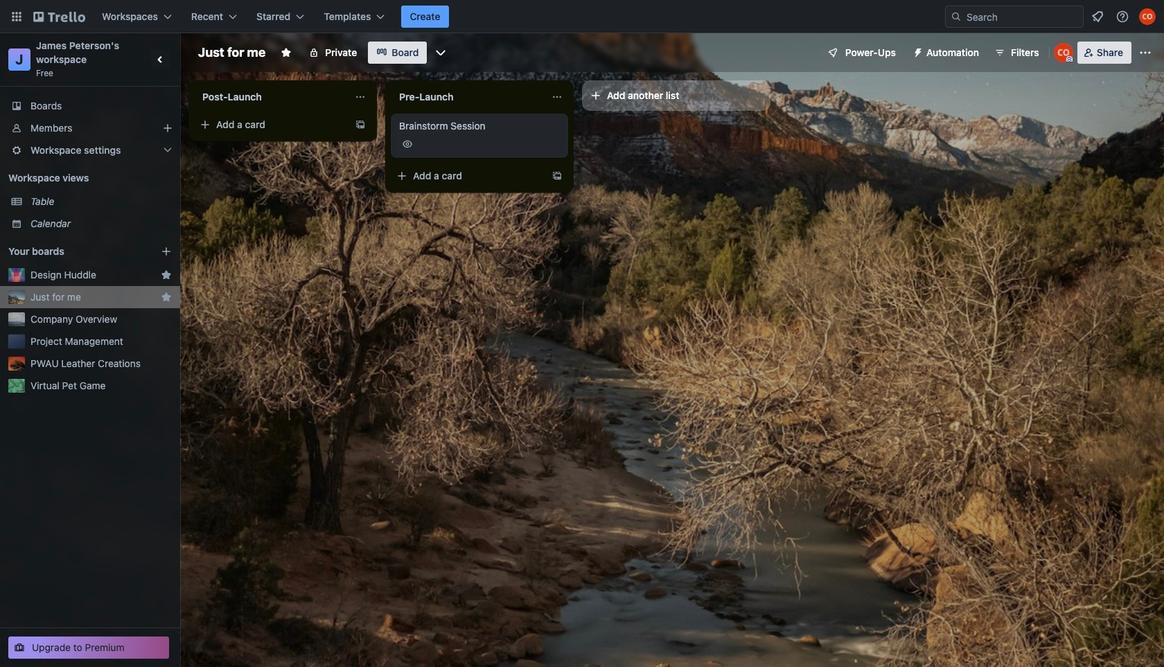 Task type: describe. For each thing, give the bounding box(es) containing it.
0 vertical spatial create from template… image
[[355, 119, 366, 130]]

star or unstar board image
[[281, 47, 292, 58]]

2 starred icon image from the top
[[161, 292, 172, 303]]

add board image
[[161, 246, 172, 257]]

1 horizontal spatial create from template… image
[[552, 171, 563, 182]]

workspace navigation collapse icon image
[[151, 50, 171, 69]]

1 horizontal spatial christina overa (christinaovera) image
[[1140, 8, 1156, 25]]

0 notifications image
[[1090, 8, 1106, 25]]

your boards with 6 items element
[[8, 243, 140, 260]]

1 starred icon image from the top
[[161, 270, 172, 281]]

0 horizontal spatial christina overa (christinaovera) image
[[1054, 43, 1074, 62]]

open information menu image
[[1116, 10, 1130, 24]]

back to home image
[[33, 6, 85, 28]]

customize views image
[[434, 46, 448, 60]]

Board name text field
[[191, 42, 273, 64]]



Task type: locate. For each thing, give the bounding box(es) containing it.
0 horizontal spatial create from template… image
[[355, 119, 366, 130]]

1 vertical spatial create from template… image
[[552, 171, 563, 182]]

search image
[[951, 11, 962, 22]]

primary element
[[0, 0, 1165, 33]]

sm image
[[907, 42, 927, 61]]

christina overa (christinaovera) image
[[1140, 8, 1156, 25], [1054, 43, 1074, 62]]

starred icon image
[[161, 270, 172, 281], [161, 292, 172, 303]]

0 vertical spatial starred icon image
[[161, 270, 172, 281]]

0 vertical spatial christina overa (christinaovera) image
[[1140, 8, 1156, 25]]

show menu image
[[1139, 46, 1153, 60]]

christina overa (christinaovera) image right the open information menu image
[[1140, 8, 1156, 25]]

None text field
[[194, 86, 349, 108], [391, 86, 546, 108], [194, 86, 349, 108], [391, 86, 546, 108]]

create from template… image
[[355, 119, 366, 130], [552, 171, 563, 182]]

this member is an admin of this board. image
[[1067, 56, 1073, 62]]

1 vertical spatial christina overa (christinaovera) image
[[1054, 43, 1074, 62]]

christina overa (christinaovera) image down "search" field
[[1054, 43, 1074, 62]]

Search field
[[962, 7, 1083, 26]]

1 vertical spatial starred icon image
[[161, 292, 172, 303]]



Task type: vqa. For each thing, say whether or not it's contained in the screenshot.
template board image
no



